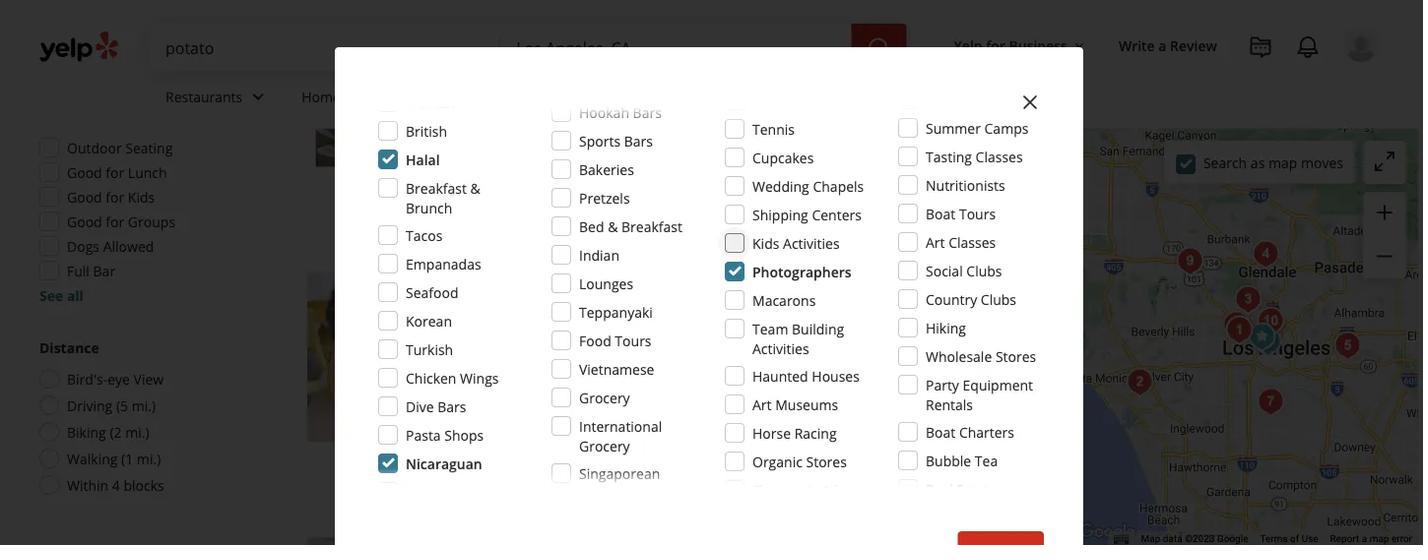 Task type: vqa. For each thing, say whether or not it's contained in the screenshot.
the You're
no



Task type: locate. For each thing, give the bounding box(es) containing it.
1 16 checkmark v2 image from the left
[[630, 460, 645, 476]]

2 boat from the top
[[926, 423, 955, 442]]

(231 reviews)
[[639, 38, 723, 57]]

0 vertical spatial outdoor seating
[[521, 194, 614, 210]]

outdoor seating for don't
[[521, 460, 614, 477]]

reviews) up sandwiches
[[670, 305, 723, 323]]

1 "i from the top
[[523, 127, 532, 146]]

potato down houses
[[836, 393, 882, 412]]

0 horizontal spatial 24 chevron down v2 image
[[400, 85, 424, 109]]

2 order from the top
[[944, 458, 988, 480]]

for for lunch
[[106, 163, 124, 182]]

&
[[470, 179, 480, 197], [608, 217, 618, 236], [806, 481, 816, 500]]

0 vertical spatial the
[[523, 6, 559, 33]]

0 vertical spatial start order link
[[885, 181, 1007, 224]]

map
[[1268, 153, 1297, 172], [1369, 533, 1389, 545]]

restaurants left 24 chevron down v2 icon
[[165, 87, 242, 106]]

see up distance
[[39, 286, 63, 305]]

tennis
[[752, 120, 795, 138]]

boat down rentals
[[926, 423, 955, 442]]

0 vertical spatial until
[[550, 99, 579, 118]]

1 horizontal spatial 24 chevron down v2 image
[[546, 85, 569, 109]]

kids inside dialog
[[752, 234, 779, 253]]

a left pretty
[[523, 413, 531, 432]]

more link down you
[[689, 413, 725, 432]]

2 takeout from the top
[[731, 460, 778, 477]]

more link
[[698, 147, 734, 165], [689, 413, 725, 432]]

1 vertical spatial restaurants
[[165, 87, 242, 106]]

potato up the 4.2 "link" on the top of the page
[[564, 6, 630, 33]]

classes down the camps
[[976, 147, 1023, 166]]

0 vertical spatial map
[[1268, 153, 1297, 172]]

a right with
[[775, 127, 783, 146]]

takeout for 16 checkmark v2 image related to takeout
[[731, 460, 778, 477]]

boat charters
[[926, 423, 1014, 442]]

restaurants
[[97, 23, 166, 39], [165, 87, 242, 106]]

2 start order from the top
[[904, 458, 988, 480]]

start for balls--with a name like the potato sack, they need more potato items..."
[[904, 191, 941, 214]]

good up dogs
[[67, 212, 102, 231]]

angel's tijuana tacos image
[[1251, 302, 1290, 341]]

2 like from the left
[[826, 127, 848, 146]]

1 seating from the top
[[572, 194, 614, 210]]

up
[[78, 23, 94, 39]]

1 vertical spatial until
[[542, 366, 571, 385]]

1 vertical spatial takeout
[[731, 460, 778, 477]]

0 vertical spatial all
[[67, 55, 84, 73]]

1 services from the left
[[344, 87, 396, 106]]

1 slideshow element from the top
[[307, 6, 478, 176]]

good for good for lunch
[[67, 163, 102, 182]]

1 start order from the top
[[904, 191, 988, 214]]

classes
[[976, 147, 1023, 166], [948, 233, 996, 252]]

2 vertical spatial bars
[[437, 397, 466, 416]]

1 vertical spatial reviews)
[[670, 305, 723, 323]]

balls-
[[705, 127, 739, 146]]

1 vertical spatial map
[[1369, 533, 1389, 545]]

1 vertical spatial see all
[[39, 286, 84, 305]]

16 checkmark v2 image
[[630, 460, 645, 476], [712, 460, 727, 476]]

organic
[[752, 453, 802, 471]]

1 horizontal spatial stores
[[996, 347, 1036, 366]]

1 vertical spatial tours
[[615, 331, 651, 350]]

services inside 'link'
[[489, 87, 542, 106]]

potato down "i quite like the fried potato
[[597, 147, 640, 165]]

2 all from the top
[[67, 286, 84, 305]]

0 vertical spatial outdoor
[[67, 138, 122, 157]]

0 horizontal spatial breakfast
[[406, 179, 467, 197]]

breakfast up "brunch"
[[406, 179, 467, 197]]

restaurants right up at left top
[[97, 23, 166, 39]]

"i for "i quite like the fried potato
[[523, 127, 532, 146]]

within
[[67, 476, 108, 495]]

bars down chicken wings
[[437, 397, 466, 416]]

data
[[1163, 533, 1182, 545]]

classes up social clubs
[[948, 233, 996, 252]]

nutritionists
[[926, 176, 1005, 194]]

gifts
[[819, 481, 849, 500]]

1 vertical spatial start order link
[[885, 447, 1007, 491]]

1 see from the top
[[39, 55, 63, 73]]

art up the "horse"
[[752, 395, 772, 414]]

items..."
[[643, 147, 694, 165]]

see
[[39, 55, 63, 73], [39, 286, 63, 305]]

1 horizontal spatial services
[[489, 87, 542, 106]]

for for kids
[[106, 188, 124, 206]]

1 vertical spatial more link
[[689, 413, 725, 432]]

1 vertical spatial stores
[[806, 453, 847, 471]]

services right previous icon
[[344, 87, 396, 106]]

1 takeout from the top
[[731, 194, 778, 210]]

24 chevron down v2 image up quite
[[546, 85, 569, 109]]

/burger
[[882, 393, 931, 412]]

for down "good for lunch"
[[106, 188, 124, 206]]

2 vertical spatial &
[[806, 481, 816, 500]]

0 vertical spatial activities
[[783, 234, 840, 253]]

hookah bars
[[579, 103, 662, 122]]

sandwiches button
[[673, 335, 750, 355]]

0 vertical spatial order
[[944, 191, 988, 214]]

1 vertical spatial see all button
[[39, 286, 84, 305]]

bars for dive bars
[[437, 397, 466, 416]]

1 vertical spatial start
[[904, 458, 941, 480]]

& for breakfast
[[470, 179, 480, 197]]

good
[[67, 163, 102, 182], [67, 188, 102, 206], [67, 212, 102, 231]]

until
[[550, 99, 579, 118], [542, 366, 571, 385]]

2 start from the top
[[904, 458, 941, 480]]

0 horizontal spatial art
[[752, 395, 772, 414]]

tours down the '4.3'
[[615, 331, 651, 350]]

google
[[1217, 533, 1248, 545]]

potato left the sack,
[[879, 127, 922, 146]]

good for good for groups
[[67, 212, 102, 231]]

stores for organic stores
[[806, 453, 847, 471]]

16 checkmark v2 image left delivery
[[630, 460, 645, 476]]

driving
[[67, 396, 113, 415]]

team
[[752, 320, 788, 338]]

until up 'don't'
[[542, 366, 571, 385]]

bed
[[579, 217, 604, 236]]

2 start order link from the top
[[885, 447, 1007, 491]]

2 vertical spatial mi.)
[[137, 450, 161, 468]]

mi.) right (1
[[137, 450, 161, 468]]

2 horizontal spatial 24 chevron down v2 image
[[639, 85, 662, 109]]

takeout right 16 checkmark v2 icon
[[731, 194, 778, 210]]

0 vertical spatial stores
[[996, 347, 1036, 366]]

1 vertical spatial outdoor seating
[[521, 460, 614, 477]]

1 all from the top
[[67, 55, 84, 73]]

clubs
[[966, 261, 1002, 280], [981, 290, 1016, 309]]

for for groups
[[106, 212, 124, 231]]

1 horizontal spatial breakfast
[[621, 217, 682, 236]]

1 horizontal spatial 16 checkmark v2 image
[[712, 460, 727, 476]]

start down the tasting
[[904, 191, 941, 214]]

map right as
[[1268, 153, 1297, 172]]

2 outdoor seating from the top
[[521, 460, 614, 477]]

1 reviews) from the top
[[670, 38, 723, 57]]

1 vertical spatial potato
[[597, 147, 640, 165]]

1 vertical spatial potato
[[879, 127, 922, 146]]

"i left 'don't'
[[523, 393, 532, 412]]

takeout up flowers
[[731, 460, 778, 477]]

good for good for kids
[[67, 188, 102, 206]]

seating down international grocery
[[572, 460, 614, 477]]

slideshow element
[[307, 6, 478, 176], [307, 272, 478, 443]]

0 horizontal spatial group
[[33, 106, 244, 305]]

when
[[654, 393, 689, 412]]

1 vertical spatial mi.)
[[125, 423, 149, 442]]

potato inside balls--with a name like the potato sack, they need more potato items..."
[[879, 127, 922, 146]]

0 horizontal spatial map
[[1268, 153, 1297, 172]]

1 start from the top
[[904, 191, 941, 214]]

seating up bed
[[572, 194, 614, 210]]

to
[[739, 393, 753, 412]]

potato up items..."
[[655, 127, 702, 146]]

1 horizontal spatial map
[[1369, 533, 1389, 545]]

24 chevron down v2 image inside more link
[[639, 85, 662, 109]]

0 vertical spatial start order
[[904, 191, 988, 214]]

1 see all button from the top
[[39, 55, 84, 73]]

map left error
[[1369, 533, 1389, 545]]

grocery inside international grocery
[[579, 437, 630, 455]]

grocery down pm
[[579, 388, 630, 407]]

24 chevron down v2 image right am
[[639, 85, 662, 109]]

& inside breakfast & brunch
[[470, 179, 480, 197]]

keyboard shortcuts image
[[1113, 535, 1129, 545]]

good down "good for lunch"
[[67, 188, 102, 206]]

1 vertical spatial all
[[67, 286, 84, 305]]

a inside 'link'
[[1158, 36, 1166, 55]]

2 see all button from the top
[[39, 286, 84, 305]]

all for see all button in group
[[67, 55, 84, 73]]

0 horizontal spatial &
[[470, 179, 480, 197]]

1 vertical spatial classes
[[948, 233, 996, 252]]

2 horizontal spatial &
[[806, 481, 816, 500]]

1 boat from the top
[[926, 204, 955, 223]]

food tours
[[579, 331, 651, 350]]

the right . on the top of the page
[[523, 6, 559, 33]]

for down good for kids
[[106, 212, 124, 231]]

0 vertical spatial see
[[39, 55, 63, 73]]

view
[[134, 370, 164, 388]]

1 vertical spatial &
[[608, 217, 618, 236]]

0 vertical spatial seating
[[572, 194, 614, 210]]

sack,
[[925, 127, 958, 146]]

24 chevron down v2 image inside home services link
[[400, 85, 424, 109]]

activities down "team"
[[752, 339, 809, 358]]

1 vertical spatial kids
[[752, 234, 779, 253]]

24 chevron down v2 image
[[246, 85, 270, 109]]

mi.) right (5
[[132, 396, 156, 415]]

sports
[[579, 131, 620, 150]]

16 checkmark v2 image for takeout
[[712, 460, 727, 476]]

slideshow element for "i don't know, dude, when you go to a cool asian
[[307, 272, 478, 443]]

1 horizontal spatial humble potato image
[[1120, 363, 1159, 402]]

0 vertical spatial "i
[[523, 127, 532, 146]]

1 horizontal spatial kids
[[752, 234, 779, 253]]

clubs up "country clubs"
[[966, 261, 1002, 280]]

1 . the potato sack
[[501, 6, 680, 33]]

dive bars
[[406, 397, 466, 416]]

2 services from the left
[[489, 87, 542, 106]]

2 seating from the top
[[572, 460, 614, 477]]

see all down pop-
[[39, 55, 84, 73]]

see down pop-
[[39, 55, 63, 73]]

more down you
[[689, 413, 725, 432]]

clubs down social clubs
[[981, 290, 1016, 309]]

group containing outdoor seating
[[33, 106, 244, 305]]

camps
[[984, 119, 1029, 137]]

2 vertical spatial good
[[67, 212, 102, 231]]

good up good for kids
[[67, 163, 102, 182]]

tea
[[975, 452, 998, 470]]

2 good from the top
[[67, 188, 102, 206]]

takeout
[[731, 194, 778, 210], [731, 460, 778, 477]]

expand map image
[[1373, 150, 1396, 173]]

balls--with a name like the potato sack, they need more potato items..."
[[523, 127, 989, 165]]

bars up the "fried"
[[633, 103, 662, 122]]

0 vertical spatial see all button
[[39, 55, 84, 73]]

for right yelp
[[986, 36, 1005, 55]]

0 vertical spatial good
[[67, 163, 102, 182]]

0 vertical spatial &
[[470, 179, 480, 197]]

reviews) for (231 reviews)
[[670, 38, 723, 57]]

dialog
[[0, 0, 1423, 546]]

see all button down pop-
[[39, 55, 84, 73]]

reviews) right (231
[[670, 38, 723, 57]]

16 checkmark v2 image for delivery
[[630, 460, 645, 476]]

for..."
[[651, 413, 685, 432]]

0 vertical spatial restaurants
[[97, 23, 166, 39]]

2 vertical spatial potato
[[836, 393, 882, 412]]

chapels
[[813, 177, 864, 195]]

0 vertical spatial start
[[904, 191, 941, 214]]

potato
[[655, 127, 702, 146], [597, 147, 640, 165], [836, 393, 882, 412]]

outdoor up "good for lunch"
[[67, 138, 122, 157]]

for inside button
[[986, 36, 1005, 55]]

start left estate
[[904, 458, 941, 480]]

a inside balls--with a name like the potato sack, they need more potato items..."
[[775, 127, 783, 146]]

& for flowers
[[806, 481, 816, 500]]

classes for art classes
[[948, 233, 996, 252]]

group
[[33, 106, 244, 305], [1363, 192, 1406, 279]]

1 see all from the top
[[39, 55, 84, 73]]

takeout for 16 checkmark v2 icon
[[731, 194, 778, 210]]

outdoor down need on the left top of the page
[[521, 194, 569, 210]]

1 outdoor seating from the top
[[521, 194, 614, 210]]

organic stores
[[752, 453, 847, 471]]

eye
[[108, 370, 130, 388]]

tasting
[[926, 147, 972, 166]]

previous image
[[315, 79, 339, 103]]

1
[[501, 6, 513, 33]]

stores up equipment
[[996, 347, 1036, 366]]

0 vertical spatial potato
[[655, 127, 702, 146]]

see all down full in the left of the page
[[39, 286, 84, 305]]

mi.) for walking (1 mi.)
[[137, 450, 161, 468]]

kids down lunch
[[128, 188, 155, 206]]

until up quite
[[550, 99, 579, 118]]

1 vertical spatial grocery
[[579, 437, 630, 455]]

home
[[302, 87, 341, 106]]

1 vertical spatial good
[[67, 188, 102, 206]]

0 vertical spatial art
[[926, 233, 945, 252]]

24 chevron down v2 image for auto services
[[546, 85, 569, 109]]

2 "i from the top
[[523, 393, 532, 412]]

24 chevron down v2 image for more
[[639, 85, 662, 109]]

auto services link
[[440, 71, 585, 128]]

stores up the gifts
[[806, 453, 847, 471]]

boat up art classes
[[926, 204, 955, 223]]

like right name
[[826, 127, 848, 146]]

seafood
[[406, 283, 458, 302]]

all down full in the left of the page
[[67, 286, 84, 305]]

1 vertical spatial slideshow element
[[307, 272, 478, 443]]

horse
[[752, 424, 791, 443]]

None search field
[[150, 24, 911, 71]]

the potato sack image
[[1219, 311, 1259, 350]]

previous image
[[315, 346, 339, 369]]

hiking
[[926, 319, 966, 337]]

wings
[[460, 369, 499, 388]]

lounges
[[579, 274, 633, 293]]

services right auto
[[489, 87, 542, 106]]

racing
[[794, 424, 837, 443]]

1 vertical spatial seating
[[572, 460, 614, 477]]

3 24 chevron down v2 image from the left
[[639, 85, 662, 109]]

map region
[[856, 0, 1423, 546]]

1 vertical spatial art
[[752, 395, 772, 414]]

kids down shipping
[[752, 234, 779, 253]]

full
[[67, 261, 90, 280]]

louders image
[[1217, 306, 1256, 345]]

see all
[[39, 55, 84, 73], [39, 286, 84, 305]]

outdoor seating down pretty
[[521, 460, 614, 477]]

team building activities
[[752, 320, 844, 358]]

1 vertical spatial activities
[[752, 339, 809, 358]]

1 vertical spatial bars
[[624, 131, 653, 150]]

auto services
[[455, 87, 542, 106]]

2 16 checkmark v2 image from the left
[[712, 460, 727, 476]]

0 vertical spatial tours
[[959, 204, 996, 223]]

close image
[[1018, 91, 1042, 114]]

good for groups
[[67, 212, 175, 231]]

art for art museums
[[752, 395, 772, 414]]

more down quite
[[559, 147, 593, 165]]

0 vertical spatial reviews)
[[670, 38, 723, 57]]

2 reviews) from the top
[[670, 305, 723, 323]]

1 vertical spatial breakfast
[[621, 217, 682, 236]]

outdoor seating up bed
[[521, 194, 614, 210]]

they
[[961, 127, 989, 146]]

1 vertical spatial see
[[39, 286, 63, 305]]

outdoor seating
[[67, 138, 173, 157]]

0 vertical spatial grocery
[[579, 388, 630, 407]]

services for auto services
[[489, 87, 542, 106]]

2 24 chevron down v2 image from the left
[[546, 85, 569, 109]]

outdoor down pretty
[[521, 460, 569, 477]]

party
[[926, 376, 959, 394]]

potato
[[564, 6, 630, 33], [879, 127, 922, 146], [606, 272, 672, 299]]

4.2 link
[[616, 36, 635, 57]]

3 good from the top
[[67, 212, 102, 231]]

the up chapels
[[852, 127, 876, 146]]

0 vertical spatial boat
[[926, 204, 955, 223]]

24 chevron down v2 image
[[400, 85, 424, 109], [546, 85, 569, 109], [639, 85, 662, 109]]

more down balls-
[[698, 147, 734, 165]]

16 checkmark v2 image
[[712, 194, 727, 209]]

"i up need on the left top of the page
[[523, 127, 532, 146]]

bars right the
[[624, 131, 653, 150]]

0 horizontal spatial stores
[[806, 453, 847, 471]]

0 horizontal spatial like
[[572, 127, 594, 146]]

0 vertical spatial breakfast
[[406, 179, 467, 197]]

potato up 4.3 link
[[606, 272, 672, 299]]

bird's-eye view
[[67, 370, 164, 388]]

for up good for kids
[[106, 163, 124, 182]]

1 vertical spatial outdoor
[[521, 194, 569, 210]]

4
[[112, 476, 120, 495]]

option group
[[33, 338, 244, 501]]

tours down nutritionists
[[959, 204, 996, 223]]

breakfast down pretzels
[[621, 217, 682, 236]]

0 vertical spatial slideshow element
[[307, 6, 478, 176]]

home services link
[[286, 71, 440, 128]]

0 horizontal spatial the
[[523, 6, 559, 33]]

centers
[[812, 205, 862, 224]]

art for art classes
[[926, 233, 945, 252]]

24 chevron down v2 image inside 'auto services' 'link'
[[546, 85, 569, 109]]

(733
[[639, 305, 667, 323]]

mi.) right (2
[[125, 423, 149, 442]]

full bar
[[67, 261, 115, 280]]

like left the
[[572, 127, 594, 146]]

0 horizontal spatial 16 checkmark v2 image
[[630, 460, 645, 476]]

start order
[[904, 191, 988, 214], [904, 458, 988, 480]]

1 vertical spatial clubs
[[981, 290, 1016, 309]]

1 horizontal spatial the
[[852, 127, 876, 146]]

2 grocery from the top
[[579, 437, 630, 455]]

1 horizontal spatial group
[[1363, 192, 1406, 279]]

next image
[[446, 346, 470, 369]]

a right write
[[1158, 36, 1166, 55]]

0 vertical spatial more link
[[698, 147, 734, 165]]

4.3 star rating image
[[501, 305, 608, 325]]

charters
[[959, 423, 1014, 442]]

kids
[[128, 188, 155, 206], [752, 234, 779, 253]]

1 vertical spatial start order
[[904, 458, 988, 480]]

country
[[926, 290, 977, 309]]

24 chevron down v2 image up british at the left of the page
[[400, 85, 424, 109]]

halal
[[406, 150, 440, 169]]

16 checkmark v2 image right delivery
[[712, 460, 727, 476]]

clubs for country clubs
[[981, 290, 1016, 309]]

activities down shipping centers
[[783, 234, 840, 253]]

sandwiches
[[677, 336, 746, 353]]

0 vertical spatial mi.)
[[132, 396, 156, 415]]

0 horizontal spatial kids
[[128, 188, 155, 206]]

report
[[1330, 533, 1359, 545]]

0 horizontal spatial tours
[[615, 331, 651, 350]]

1 good from the top
[[67, 163, 102, 182]]

see all button down full in the left of the page
[[39, 286, 84, 305]]

1 24 chevron down v2 image from the left
[[400, 85, 424, 109]]

humble potato image
[[307, 272, 478, 443], [1120, 363, 1159, 402]]

1 vertical spatial boat
[[926, 423, 955, 442]]

1 horizontal spatial like
[[826, 127, 848, 146]]

cupcakes
[[752, 148, 814, 167]]

pasta shops
[[406, 426, 484, 445]]

with
[[744, 127, 771, 146]]

1 horizontal spatial &
[[608, 217, 618, 236]]

art up the social
[[926, 233, 945, 252]]

0 vertical spatial bars
[[633, 103, 662, 122]]

nicaraguan
[[406, 454, 482, 473]]

1 start order link from the top
[[885, 181, 1007, 224]]

hookah
[[579, 103, 629, 122]]

distance
[[39, 338, 99, 357]]

grocery down international
[[579, 437, 630, 455]]

the
[[597, 127, 618, 146]]

(231
[[639, 38, 667, 57]]

2 vertical spatial outdoor
[[521, 460, 569, 477]]

1 order from the top
[[944, 191, 988, 214]]

2 slideshow element from the top
[[307, 272, 478, 443]]

more link down balls-
[[698, 147, 734, 165]]

see all button inside group
[[39, 55, 84, 73]]

1 horizontal spatial tours
[[959, 204, 996, 223]]

more
[[601, 87, 635, 106]]

all down pop-
[[67, 55, 84, 73]]



Task type: describe. For each thing, give the bounding box(es) containing it.
search
[[1203, 153, 1247, 172]]

the potato sack image
[[307, 6, 478, 176]]

blocks
[[124, 476, 164, 495]]

all for 1st see all button from the bottom
[[67, 286, 84, 305]]

korean
[[406, 312, 452, 330]]

a inside /burger place, pay a pretty steep price for..."
[[523, 413, 531, 432]]

start order link for /burger place, pay a pretty steep price for..."
[[885, 447, 1007, 491]]

poutine brothers image
[[1251, 383, 1290, 422]]

social clubs
[[926, 261, 1002, 280]]

seating for like
[[572, 194, 614, 210]]

quite
[[535, 127, 568, 146]]

shops
[[444, 426, 484, 445]]

nordstrom rack image
[[1242, 318, 1282, 357]]

social
[[926, 261, 963, 280]]

order for /burger place, pay a pretty steep price for..."
[[944, 458, 988, 480]]

start order for balls--with a name like the potato sack, they need more potato items..."
[[904, 191, 988, 214]]

allowed
[[103, 237, 154, 256]]

sack
[[635, 6, 680, 33]]

order for balls--with a name like the potato sack, they need more potato items..."
[[944, 191, 988, 214]]

you
[[693, 393, 716, 412]]

sandwiches link
[[673, 335, 750, 355]]

search image
[[867, 37, 891, 60]]

report a map error
[[1330, 533, 1412, 545]]

pretzels
[[579, 189, 630, 207]]

burgers button
[[612, 335, 665, 355]]

outdoor for "i quite like the fried
[[521, 194, 569, 210]]

art museums
[[752, 395, 838, 414]]

bed & breakfast
[[579, 217, 682, 236]]

see all inside group
[[39, 55, 84, 73]]

more for (733 reviews)
[[689, 413, 725, 432]]

mister fried potato image
[[1328, 326, 1367, 366]]

classes for tasting classes
[[976, 147, 1023, 166]]

a right to
[[756, 393, 764, 412]]

notifications image
[[1296, 35, 1320, 59]]

pm
[[605, 366, 626, 385]]

©2023
[[1185, 533, 1215, 545]]

business categories element
[[150, 71, 1379, 128]]

(2
[[110, 423, 122, 442]]

flowers
[[752, 481, 802, 500]]

pop-up restaurants button
[[39, 17, 179, 46]]

& for bed
[[608, 217, 618, 236]]

outdoor seating for quite
[[521, 194, 614, 210]]

see all group
[[35, 0, 244, 74]]

boat tours
[[926, 204, 996, 223]]

breakfast & brunch
[[406, 179, 480, 217]]

reviews) for (733 reviews)
[[670, 305, 723, 323]]

cool
[[767, 393, 794, 412]]

projects image
[[1249, 35, 1272, 59]]

1 horizontal spatial potato
[[655, 127, 702, 146]]

american (new) link
[[501, 335, 604, 355]]

1 grocery from the top
[[579, 388, 630, 407]]

museums
[[775, 395, 838, 414]]

map for moves
[[1268, 153, 1297, 172]]

good for lunch
[[67, 163, 167, 182]]

biking (2 mi.)
[[67, 423, 149, 442]]

write
[[1119, 36, 1155, 55]]

activities inside the team building activities
[[752, 339, 809, 358]]

4.2 star rating image
[[501, 39, 608, 58]]

biking
[[67, 423, 106, 442]]

map for error
[[1369, 533, 1389, 545]]

4.2
[[616, 38, 635, 57]]

"i quite like the fried potato
[[523, 127, 702, 146]]

more link for potato
[[698, 147, 734, 165]]

a right 'report'
[[1362, 533, 1367, 545]]

like inside balls--with a name like the potato sack, they need more potato items..."
[[826, 127, 848, 146]]

bars for sports bars
[[624, 131, 653, 150]]

dive
[[406, 397, 434, 416]]

walking
[[67, 450, 118, 468]]

real estate
[[926, 480, 996, 499]]

stores for wholesale stores
[[996, 347, 1036, 366]]

lunch
[[128, 163, 167, 182]]

indian
[[579, 246, 619, 264]]

name
[[786, 127, 823, 146]]

"i for "i don't know, dude, when you go to a cool asian potato
[[523, 393, 532, 412]]

estate
[[957, 480, 996, 499]]

start order for /burger place, pay a pretty steep price for..."
[[904, 458, 988, 480]]

vans image
[[1248, 323, 1287, 362]]

wholesale stores
[[926, 347, 1036, 366]]

until for until 9:00 pm
[[542, 366, 571, 385]]

the inside balls--with a name like the potato sack, they need more potato items..."
[[852, 127, 876, 146]]

more inside balls--with a name like the potato sack, they need more potato items..."
[[559, 147, 593, 165]]

write a review
[[1119, 36, 1217, 55]]

2 see all from the top
[[39, 286, 84, 305]]

american (new) button
[[501, 335, 604, 355]]

tours for food tours
[[615, 331, 651, 350]]

house of mash image
[[1228, 280, 1268, 320]]

until 9:00 pm
[[542, 366, 626, 385]]

more link for you
[[689, 413, 725, 432]]

16 chevron down v2 image
[[1071, 38, 1087, 54]]

clubs for social clubs
[[966, 261, 1002, 280]]

humble
[[523, 272, 601, 299]]

bars for hookah bars
[[633, 103, 662, 122]]

write a review link
[[1111, 28, 1225, 63]]

seating for know,
[[572, 460, 614, 477]]

mi.) for biking (2 mi.)
[[125, 423, 149, 442]]

dude,
[[614, 393, 650, 412]]

see inside group
[[39, 55, 63, 73]]

burgers
[[615, 336, 661, 353]]

photographers
[[752, 262, 851, 281]]

know,
[[572, 393, 610, 412]]

2 vertical spatial potato
[[606, 272, 672, 299]]

auto
[[455, 87, 486, 106]]

flowers & gifts
[[752, 481, 849, 500]]

restaurants inside "business categories" element
[[165, 87, 242, 106]]

kids activities
[[752, 234, 840, 253]]

the baked potato image
[[1170, 242, 1210, 281]]

pretty
[[534, 413, 573, 432]]

driving (5 mi.)
[[67, 396, 156, 415]]

slideshow element for "i quite like the fried
[[307, 6, 478, 176]]

for for business
[[986, 36, 1005, 55]]

pop-
[[52, 23, 78, 39]]

4.3 link
[[616, 303, 635, 324]]

turkish
[[406, 340, 453, 359]]

1 like from the left
[[572, 127, 594, 146]]

2 horizontal spatial potato
[[836, 393, 882, 412]]

option group containing distance
[[33, 338, 244, 501]]

italian
[[406, 483, 445, 502]]

breakfast inside breakfast & brunch
[[406, 179, 467, 197]]

rentals
[[926, 395, 973, 414]]

0 vertical spatial kids
[[128, 188, 155, 206]]

boat for boat tours
[[926, 204, 955, 223]]

services for home services
[[344, 87, 396, 106]]

report a map error link
[[1330, 533, 1412, 545]]

until for until 7:00 am tomorrow
[[550, 99, 579, 118]]

need
[[523, 147, 555, 165]]

mi.) for driving (5 mi.)
[[132, 396, 156, 415]]

food
[[579, 331, 611, 350]]

party equipment rentals
[[926, 376, 1033, 414]]

humble potato link
[[523, 272, 672, 299]]

place,
[[934, 393, 972, 412]]

bird's-
[[67, 370, 108, 388]]

american
[[505, 336, 562, 353]]

start order link for balls--with a name like the potato sack, they need more potato items..."
[[885, 181, 1007, 224]]

"i don't know, dude, when you go to a cool asian potato
[[523, 393, 882, 412]]

empanadas
[[406, 255, 481, 273]]

chicken
[[406, 369, 456, 388]]

groups
[[128, 212, 175, 231]]

dogs
[[67, 237, 99, 256]]

teppanyaki
[[579, 303, 653, 322]]

british
[[406, 122, 447, 140]]

user actions element
[[938, 25, 1406, 146]]

fried
[[622, 127, 652, 146]]

shipping
[[752, 205, 808, 224]]

summer camps
[[926, 119, 1029, 137]]

don't
[[535, 393, 568, 412]]

potato corner image
[[1246, 235, 1285, 274]]

2 see from the top
[[39, 286, 63, 305]]

9:00
[[574, 366, 601, 385]]

yelp for business
[[954, 36, 1067, 55]]

(new)
[[565, 336, 600, 353]]

tours for boat tours
[[959, 204, 996, 223]]

(231 reviews) link
[[639, 36, 723, 57]]

outdoor for "i don't know, dude, when you go to a cool asian
[[521, 460, 569, 477]]

zoom in image
[[1373, 201, 1396, 224]]

more link
[[585, 71, 678, 128]]

restaurants inside button
[[97, 23, 166, 39]]

0 horizontal spatial humble potato image
[[307, 272, 478, 443]]

(733 reviews) link
[[639, 303, 723, 324]]

burgers link
[[612, 335, 665, 355]]

zoom out image
[[1373, 245, 1396, 268]]

tacos
[[406, 226, 443, 245]]

potato inside balls--with a name like the potato sack, they need more potato items..."
[[597, 147, 640, 165]]

boat for boat charters
[[926, 423, 955, 442]]

google image
[[1075, 520, 1140, 546]]

dialog containing mexican
[[0, 0, 1423, 546]]

start for /burger place, pay a pretty steep price for..."
[[904, 458, 941, 480]]

international
[[579, 417, 662, 436]]

0 vertical spatial potato
[[564, 6, 630, 33]]

more for (231 reviews)
[[698, 147, 734, 165]]



